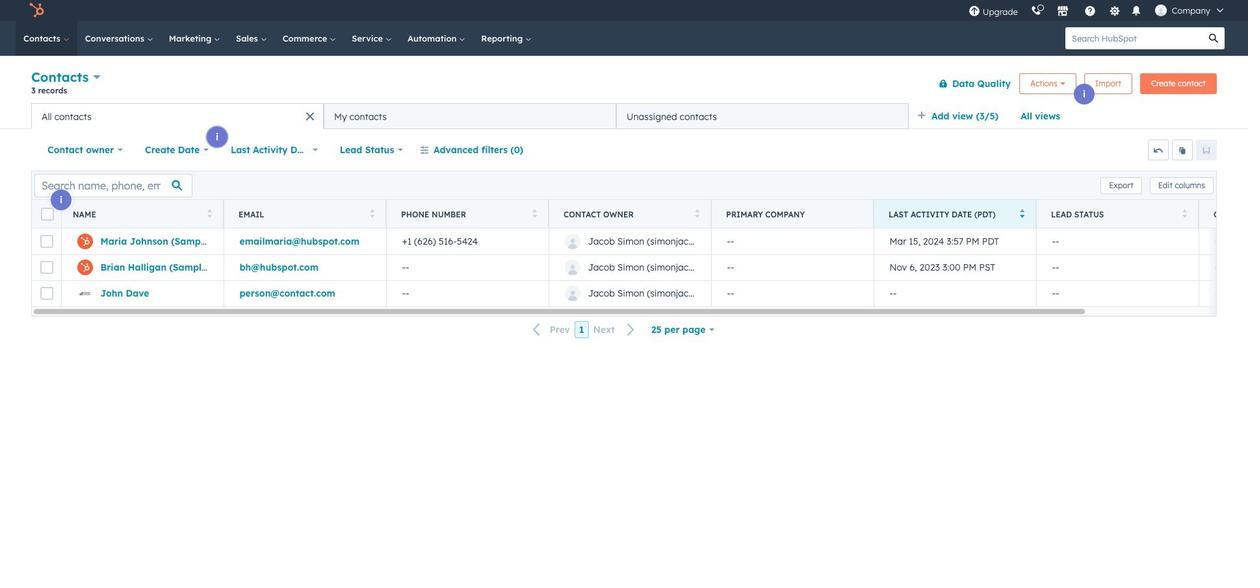 Task type: vqa. For each thing, say whether or not it's contained in the screenshot.
3rd Press to sort. icon from left
yes



Task type: describe. For each thing, give the bounding box(es) containing it.
Search name, phone, email addresses, or company search field
[[34, 174, 192, 197]]

descending sort. press to sort ascending. element
[[1020, 209, 1025, 220]]

descending sort. press to sort ascending. image
[[1020, 209, 1025, 218]]

4 press to sort. image from the left
[[695, 209, 700, 218]]

3 press to sort. image from the left
[[532, 209, 537, 218]]



Task type: locate. For each thing, give the bounding box(es) containing it.
press to sort. image
[[1182, 209, 1187, 218]]

Search HubSpot search field
[[1066, 27, 1203, 49]]

1 press to sort. element from the left
[[207, 209, 212, 220]]

1 press to sort. image from the left
[[207, 209, 212, 218]]

press to sort. image
[[207, 209, 212, 218], [370, 209, 374, 218], [532, 209, 537, 218], [695, 209, 700, 218]]

2 press to sort. element from the left
[[370, 209, 374, 220]]

menu
[[962, 0, 1233, 21]]

column header
[[711, 200, 874, 229]]

4 press to sort. element from the left
[[695, 209, 700, 220]]

banner
[[31, 67, 1217, 103]]

jacob simon image
[[1155, 5, 1167, 16]]

2 press to sort. image from the left
[[370, 209, 374, 218]]

3 press to sort. element from the left
[[532, 209, 537, 220]]

marketplaces image
[[1057, 6, 1069, 18]]

pagination navigation
[[525, 322, 643, 339]]

5 press to sort. element from the left
[[1182, 209, 1187, 220]]

press to sort. element
[[207, 209, 212, 220], [370, 209, 374, 220], [532, 209, 537, 220], [695, 209, 700, 220], [1182, 209, 1187, 220]]



